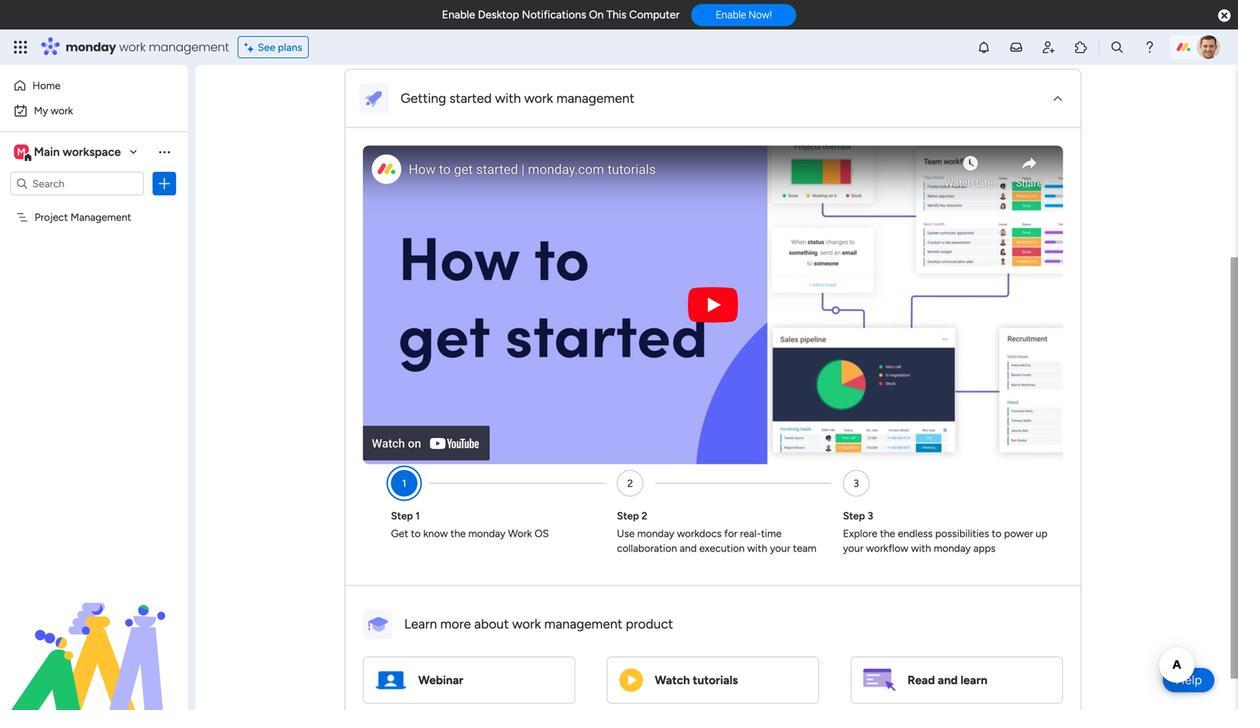 Task type: locate. For each thing, give the bounding box(es) containing it.
2 step from the left
[[617, 510, 639, 522]]

2 enable from the left
[[716, 9, 747, 21]]

0 vertical spatial 1
[[402, 477, 407, 490]]

1 vertical spatial 1
[[416, 510, 420, 522]]

enable now! button
[[692, 4, 797, 26]]

management inside region
[[545, 616, 623, 632]]

1 horizontal spatial with
[[748, 542, 768, 555]]

0 vertical spatial 2
[[628, 477, 633, 490]]

1 horizontal spatial 1
[[416, 510, 420, 522]]

monday up collaboration
[[638, 527, 675, 540]]

1 horizontal spatial 3
[[868, 510, 874, 522]]

os
[[535, 527, 549, 540]]

use
[[617, 527, 635, 540]]

1 enable from the left
[[442, 8, 475, 21]]

with down the endless
[[912, 542, 932, 555]]

computer
[[630, 8, 680, 21]]

to right get
[[411, 527, 421, 540]]

1
[[402, 477, 407, 490], [416, 510, 420, 522]]

and left learn
[[938, 673, 958, 687]]

endless
[[898, 527, 933, 540]]

1 to from the left
[[411, 527, 421, 540]]

help
[[1176, 672, 1203, 688]]

monday left work
[[469, 527, 506, 540]]

home link
[[9, 74, 179, 97]]

search everything image
[[1110, 40, 1125, 55]]

3 inside step 3 explore the endless possibilities to power up your workflow with monday apps
[[868, 510, 874, 522]]

read and learn
[[908, 673, 988, 687]]

webinar
[[418, 673, 464, 687]]

management
[[149, 39, 229, 55], [557, 90, 635, 106], [545, 616, 623, 632]]

enable desktop notifications on this computer
[[442, 8, 680, 21]]

with right started
[[495, 90, 521, 106]]

enable
[[442, 8, 475, 21], [716, 9, 747, 21]]

desktop
[[478, 8, 519, 21]]

0 vertical spatial 3
[[854, 477, 860, 490]]

power
[[1005, 527, 1034, 540]]

0 horizontal spatial 1
[[402, 477, 407, 490]]

1 vertical spatial and
[[938, 673, 958, 687]]

with inside step 3 explore the endless possibilities to power up your workflow with monday apps
[[912, 542, 932, 555]]

see
[[258, 41, 275, 53]]

getting started with work management
[[401, 90, 635, 106]]

0 horizontal spatial to
[[411, 527, 421, 540]]

your down explore
[[843, 542, 864, 555]]

1 the from the left
[[451, 527, 466, 540]]

product
[[626, 616, 673, 632]]

with
[[495, 90, 521, 106], [748, 542, 768, 555], [912, 542, 932, 555]]

1 up get
[[402, 477, 407, 490]]

2 up use
[[628, 477, 633, 490]]

with inside the step 2 use monday workdocs for real-time collaboration and execution with your team
[[748, 542, 768, 555]]

3
[[854, 477, 860, 490], [868, 510, 874, 522]]

2 your from the left
[[843, 542, 864, 555]]

work inside option
[[51, 104, 73, 117]]

workspace image
[[14, 144, 29, 160]]

the inside the step 1 get to know the monday work os
[[451, 527, 466, 540]]

your
[[770, 542, 791, 555], [843, 542, 864, 555]]

your down the time
[[770, 542, 791, 555]]

1 down 1 button
[[416, 510, 420, 522]]

time
[[761, 527, 782, 540]]

work inside region
[[512, 616, 541, 632]]

workflow
[[867, 542, 909, 555]]

option
[[0, 204, 188, 207]]

the
[[451, 527, 466, 540], [880, 527, 896, 540]]

1 vertical spatial 3
[[868, 510, 874, 522]]

0 horizontal spatial step
[[391, 510, 413, 522]]

read
[[908, 673, 936, 687]]

step up get
[[391, 510, 413, 522]]

work
[[119, 39, 146, 55], [525, 90, 553, 106], [51, 104, 73, 117], [512, 616, 541, 632]]

1 horizontal spatial the
[[880, 527, 896, 540]]

step inside the step 2 use monday workdocs for real-time collaboration and execution with your team
[[617, 510, 639, 522]]

lottie animation element
[[0, 561, 188, 710]]

monday down possibilities
[[934, 542, 971, 555]]

0 horizontal spatial enable
[[442, 8, 475, 21]]

step up explore
[[843, 510, 866, 522]]

started
[[450, 90, 492, 106]]

1 horizontal spatial 2
[[642, 510, 648, 522]]

possibilities
[[936, 527, 990, 540]]

the right the know
[[451, 527, 466, 540]]

and
[[680, 542, 697, 555], [938, 673, 958, 687]]

notifications image
[[977, 40, 992, 55]]

management inside dropdown button
[[557, 90, 635, 106]]

0 horizontal spatial 3
[[854, 477, 860, 490]]

work right my
[[51, 104, 73, 117]]

help image
[[1143, 40, 1158, 55]]

0 horizontal spatial your
[[770, 542, 791, 555]]

getting started with work management button
[[345, 70, 1081, 128]]

enable left desktop
[[442, 8, 475, 21]]

get
[[391, 527, 409, 540]]

enable left now!
[[716, 9, 747, 21]]

1 your from the left
[[770, 542, 791, 555]]

1 horizontal spatial step
[[617, 510, 639, 522]]

step inside the step 1 get to know the monday work os
[[391, 510, 413, 522]]

step inside step 3 explore the endless possibilities to power up your workflow with monday apps
[[843, 510, 866, 522]]

3 step from the left
[[843, 510, 866, 522]]

2 up collaboration
[[642, 510, 648, 522]]

up
[[1036, 527, 1048, 540]]

step
[[391, 510, 413, 522], [617, 510, 639, 522], [843, 510, 866, 522]]

1 horizontal spatial enable
[[716, 9, 747, 21]]

1 horizontal spatial and
[[938, 673, 958, 687]]

select product image
[[13, 40, 28, 55]]

learn
[[404, 616, 437, 632]]

1 button
[[391, 470, 418, 497]]

enable for enable now!
[[716, 9, 747, 21]]

1 horizontal spatial to
[[992, 527, 1002, 540]]

0 horizontal spatial the
[[451, 527, 466, 540]]

1 step from the left
[[391, 510, 413, 522]]

now!
[[749, 9, 772, 21]]

2
[[628, 477, 633, 490], [642, 510, 648, 522]]

and down workdocs
[[680, 542, 697, 555]]

the up workflow
[[880, 527, 896, 540]]

2 to from the left
[[992, 527, 1002, 540]]

monday up home option
[[66, 39, 116, 55]]

my work
[[34, 104, 73, 117]]

workspace selection element
[[14, 143, 123, 162]]

1 vertical spatial 2
[[642, 510, 648, 522]]

options image
[[157, 176, 172, 191]]

step for step 2 use monday workdocs for real-time collaboration and execution with your team
[[617, 510, 639, 522]]

enable inside button
[[716, 9, 747, 21]]

terry turtle image
[[1197, 35, 1221, 59]]

to inside step 3 explore the endless possibilities to power up your workflow with monday apps
[[992, 527, 1002, 540]]

2 vertical spatial management
[[545, 616, 623, 632]]

with down real-
[[748, 542, 768, 555]]

2 horizontal spatial step
[[843, 510, 866, 522]]

see plans button
[[238, 36, 309, 58]]

to
[[411, 527, 421, 540], [992, 527, 1002, 540]]

work right started
[[525, 90, 553, 106]]

2 horizontal spatial with
[[912, 542, 932, 555]]

2 the from the left
[[880, 527, 896, 540]]

notifications
[[522, 8, 587, 21]]

work right about
[[512, 616, 541, 632]]

apps
[[974, 542, 996, 555]]

main
[[34, 145, 60, 159]]

monday marketplace image
[[1074, 40, 1089, 55]]

0 vertical spatial and
[[680, 542, 697, 555]]

1 horizontal spatial your
[[843, 542, 864, 555]]

monday
[[66, 39, 116, 55], [469, 527, 506, 540], [638, 527, 675, 540], [934, 542, 971, 555]]

dapulse close image
[[1219, 8, 1231, 24]]

monday inside the step 1 get to know the monday work os
[[469, 527, 506, 540]]

0 horizontal spatial with
[[495, 90, 521, 106]]

step 3 explore the endless possibilities to power up your workflow with monday apps
[[843, 510, 1048, 555]]

0 horizontal spatial 2
[[628, 477, 633, 490]]

to up apps
[[992, 527, 1002, 540]]

step up use
[[617, 510, 639, 522]]

1 vertical spatial management
[[557, 90, 635, 106]]

0 horizontal spatial and
[[680, 542, 697, 555]]

help button
[[1164, 668, 1215, 692]]

execution
[[700, 542, 745, 555]]

1 inside button
[[402, 477, 407, 490]]



Task type: describe. For each thing, give the bounding box(es) containing it.
monday work management
[[66, 39, 229, 55]]

tutorials
[[693, 673, 738, 687]]

your inside step 3 explore the endless possibilities to power up your workflow with monday apps
[[843, 542, 864, 555]]

watch
[[655, 673, 690, 687]]

collaboration
[[617, 542, 677, 555]]

2 inside button
[[628, 477, 633, 490]]

2 inside the step 2 use monday workdocs for real-time collaboration and execution with your team
[[642, 510, 648, 522]]

on
[[589, 8, 604, 21]]

work inside dropdown button
[[525, 90, 553, 106]]

watch tutorials
[[655, 673, 738, 687]]

3 button
[[843, 470, 870, 497]]

see plans
[[258, 41, 302, 53]]

Search in workspace field
[[31, 175, 123, 192]]

home option
[[9, 74, 179, 97]]

my work option
[[9, 99, 179, 122]]

workspace
[[63, 145, 121, 159]]

step 2 use monday workdocs for real-time collaboration and execution with your team
[[617, 510, 817, 555]]

with for 2
[[748, 542, 768, 555]]

with for 3
[[912, 542, 932, 555]]

home
[[32, 79, 61, 92]]

management for learn more about work management product
[[545, 616, 623, 632]]

project
[[35, 211, 68, 223]]

management for getting started with work management
[[557, 90, 635, 106]]

to inside the step 1 get to know the monday work os
[[411, 527, 421, 540]]

my work link
[[9, 99, 179, 122]]

plans
[[278, 41, 302, 53]]

real-
[[740, 527, 761, 540]]

workspace options image
[[157, 144, 172, 159]]

monday inside step 3 explore the endless possibilities to power up your workflow with monday apps
[[934, 542, 971, 555]]

step for step 1 get to know the monday work os
[[391, 510, 413, 522]]

invite members image
[[1042, 40, 1057, 55]]

about
[[475, 616, 509, 632]]

more
[[441, 616, 471, 632]]

work up home link
[[119, 39, 146, 55]]

the inside step 3 explore the endless possibilities to power up your workflow with monday apps
[[880, 527, 896, 540]]

your inside the step 2 use monday workdocs for real-time collaboration and execution with your team
[[770, 542, 791, 555]]

work
[[508, 527, 532, 540]]

main workspace
[[34, 145, 121, 159]]

enable now!
[[716, 9, 772, 21]]

know
[[424, 527, 448, 540]]

project management list box
[[0, 202, 188, 429]]

with inside dropdown button
[[495, 90, 521, 106]]

learn more about work management product region
[[345, 128, 1081, 710]]

3 inside button
[[854, 477, 860, 490]]

getting
[[401, 90, 446, 106]]

workdocs
[[677, 527, 722, 540]]

lottie animation image
[[0, 561, 188, 710]]

management
[[70, 211, 131, 223]]

learn more about work management product
[[404, 616, 673, 632]]

monday inside the step 2 use monday workdocs for real-time collaboration and execution with your team
[[638, 527, 675, 540]]

enable for enable desktop notifications on this computer
[[442, 8, 475, 21]]

learn
[[961, 673, 988, 687]]

step for step 3 explore the endless possibilities to power up your workflow with monday apps
[[843, 510, 866, 522]]

project management
[[35, 211, 131, 223]]

2 button
[[617, 470, 644, 497]]

step 1 get to know the monday work os
[[391, 510, 549, 540]]

explore
[[843, 527, 878, 540]]

team
[[793, 542, 817, 555]]

1 inside the step 1 get to know the monday work os
[[416, 510, 420, 522]]

for
[[725, 527, 738, 540]]

and inside the step 2 use monday workdocs for real-time collaboration and execution with your team
[[680, 542, 697, 555]]

0 vertical spatial management
[[149, 39, 229, 55]]

m
[[17, 146, 26, 158]]

this
[[607, 8, 627, 21]]

my
[[34, 104, 48, 117]]

update feed image
[[1009, 40, 1024, 55]]



Task type: vqa. For each thing, say whether or not it's contained in the screenshot.
management associated with Getting started with work management
yes



